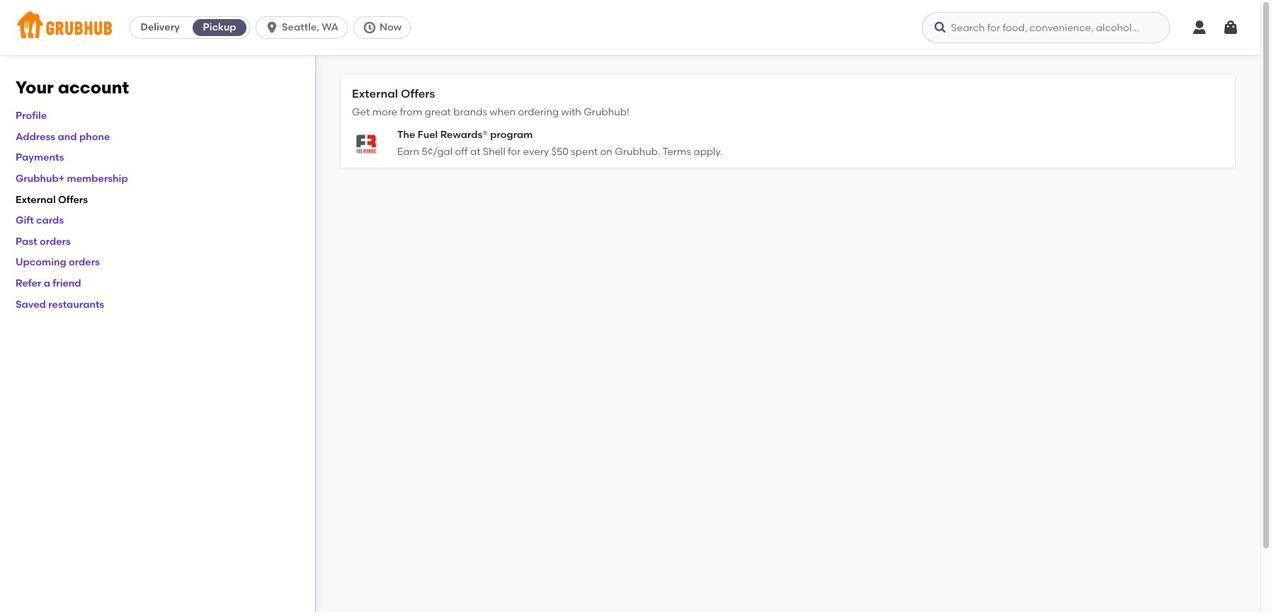 Task type: locate. For each thing, give the bounding box(es) containing it.
now
[[380, 21, 402, 33]]

saved restaurants
[[16, 299, 104, 311]]

1 horizontal spatial external
[[352, 87, 398, 101]]

0 horizontal spatial external
[[16, 194, 56, 206]]

orders up friend
[[69, 257, 100, 269]]

5¢/gal
[[422, 146, 453, 158]]

refer a friend
[[16, 278, 81, 290]]

account
[[58, 77, 129, 98]]

seattle,
[[282, 21, 319, 33]]

offers for external offers get more from great brands when ordering with grubhub!
[[401, 87, 435, 101]]

external for external offers
[[16, 194, 56, 206]]

seattle, wa
[[282, 21, 339, 33]]

0 vertical spatial external
[[352, 87, 398, 101]]

address
[[16, 131, 55, 143]]

0 horizontal spatial svg image
[[363, 21, 377, 35]]

2 svg image from the left
[[934, 21, 948, 35]]

profile
[[16, 110, 47, 122]]

0 horizontal spatial svg image
[[265, 21, 279, 35]]

$50
[[552, 146, 569, 158]]

grubhub!
[[584, 106, 630, 118]]

0 vertical spatial orders
[[40, 236, 71, 248]]

offers down grubhub+ membership link at the left of the page
[[58, 194, 88, 206]]

address and phone link
[[16, 131, 110, 143]]

0 vertical spatial offers
[[401, 87, 435, 101]]

1 horizontal spatial svg image
[[934, 21, 948, 35]]

offers for external offers
[[58, 194, 88, 206]]

earn
[[397, 146, 419, 158]]

external up the more
[[352, 87, 398, 101]]

refer
[[16, 278, 41, 290]]

1 vertical spatial orders
[[69, 257, 100, 269]]

past orders link
[[16, 236, 71, 248]]

gift cards
[[16, 215, 64, 227]]

your
[[16, 77, 54, 98]]

past
[[16, 236, 37, 248]]

saved
[[16, 299, 46, 311]]

upcoming orders
[[16, 257, 100, 269]]

past orders
[[16, 236, 71, 248]]

orders
[[40, 236, 71, 248], [69, 257, 100, 269]]

1 horizontal spatial svg image
[[1192, 19, 1209, 36]]

every
[[523, 146, 549, 158]]

seattle, wa button
[[256, 16, 353, 39]]

external offers get more from great brands when ordering with grubhub!
[[352, 87, 630, 118]]

external up gift cards link
[[16, 194, 56, 206]]

now button
[[353, 16, 417, 39]]

1 vertical spatial external
[[16, 194, 56, 206]]

svg image
[[363, 21, 377, 35], [934, 21, 948, 35]]

1 svg image from the left
[[363, 21, 377, 35]]

external
[[352, 87, 398, 101], [16, 194, 56, 206]]

svg image
[[1192, 19, 1209, 36], [1223, 19, 1240, 36], [265, 21, 279, 35]]

shell
[[483, 146, 506, 158]]

fuel
[[418, 129, 438, 141]]

program
[[490, 129, 533, 141]]

apply.
[[694, 146, 723, 158]]

offers
[[401, 87, 435, 101], [58, 194, 88, 206]]

external for external offers get more from great brands when ordering with grubhub!
[[352, 87, 398, 101]]

external offers link
[[16, 194, 88, 206]]

offers up from
[[401, 87, 435, 101]]

wa
[[322, 21, 339, 33]]

on
[[601, 146, 613, 158]]

0 horizontal spatial offers
[[58, 194, 88, 206]]

offers inside external offers get more from great brands when ordering with grubhub!
[[401, 87, 435, 101]]

main navigation navigation
[[0, 0, 1261, 55]]

grubhub+ membership
[[16, 173, 128, 185]]

svg image inside 'seattle, wa' button
[[265, 21, 279, 35]]

1 vertical spatial offers
[[58, 194, 88, 206]]

payments
[[16, 152, 64, 164]]

1 horizontal spatial offers
[[401, 87, 435, 101]]

external inside external offers get more from great brands when ordering with grubhub!
[[352, 87, 398, 101]]

rewards®
[[440, 129, 488, 141]]

orders up the 'upcoming orders'
[[40, 236, 71, 248]]



Task type: vqa. For each thing, say whether or not it's contained in the screenshot.
Onion
no



Task type: describe. For each thing, give the bounding box(es) containing it.
your account
[[16, 77, 129, 98]]

Search for food, convenience, alcohol... search field
[[922, 12, 1170, 43]]

and
[[58, 131, 77, 143]]

saved restaurants link
[[16, 299, 104, 311]]

get
[[352, 106, 370, 118]]

pickup button
[[190, 16, 249, 39]]

the
[[397, 129, 415, 141]]

at
[[470, 146, 481, 158]]

a
[[44, 278, 50, 290]]

spent
[[571, 146, 598, 158]]

with
[[561, 106, 582, 118]]

terms
[[663, 146, 692, 158]]

upcoming orders link
[[16, 257, 100, 269]]

refer a friend link
[[16, 278, 81, 290]]

the fuel rewards® program earn 5¢/gal off at shell for every $50 spent on grubhub. terms apply.
[[397, 129, 723, 158]]

payments link
[[16, 152, 64, 164]]

address and phone
[[16, 131, 110, 143]]

gift
[[16, 215, 34, 227]]

gift cards link
[[16, 215, 64, 227]]

orders for past orders
[[40, 236, 71, 248]]

more
[[372, 106, 398, 118]]

off
[[455, 146, 468, 158]]

great
[[425, 106, 451, 118]]

from
[[400, 106, 423, 118]]

grubhub+
[[16, 173, 65, 185]]

brands
[[454, 106, 487, 118]]

phone
[[79, 131, 110, 143]]

friend
[[53, 278, 81, 290]]

when
[[490, 106, 516, 118]]

grubhub+ membership link
[[16, 173, 128, 185]]

ordering
[[518, 106, 559, 118]]

the fuel rewards® program partnership image image
[[352, 130, 380, 158]]

svg image inside now button
[[363, 21, 377, 35]]

delivery button
[[130, 16, 190, 39]]

pickup
[[203, 21, 236, 33]]

profile link
[[16, 110, 47, 122]]

restaurants
[[48, 299, 104, 311]]

grubhub.
[[615, 146, 661, 158]]

2 horizontal spatial svg image
[[1223, 19, 1240, 36]]

membership
[[67, 173, 128, 185]]

external offers
[[16, 194, 88, 206]]

cards
[[36, 215, 64, 227]]

delivery
[[141, 21, 180, 33]]

for
[[508, 146, 521, 158]]

upcoming
[[16, 257, 66, 269]]

orders for upcoming orders
[[69, 257, 100, 269]]



